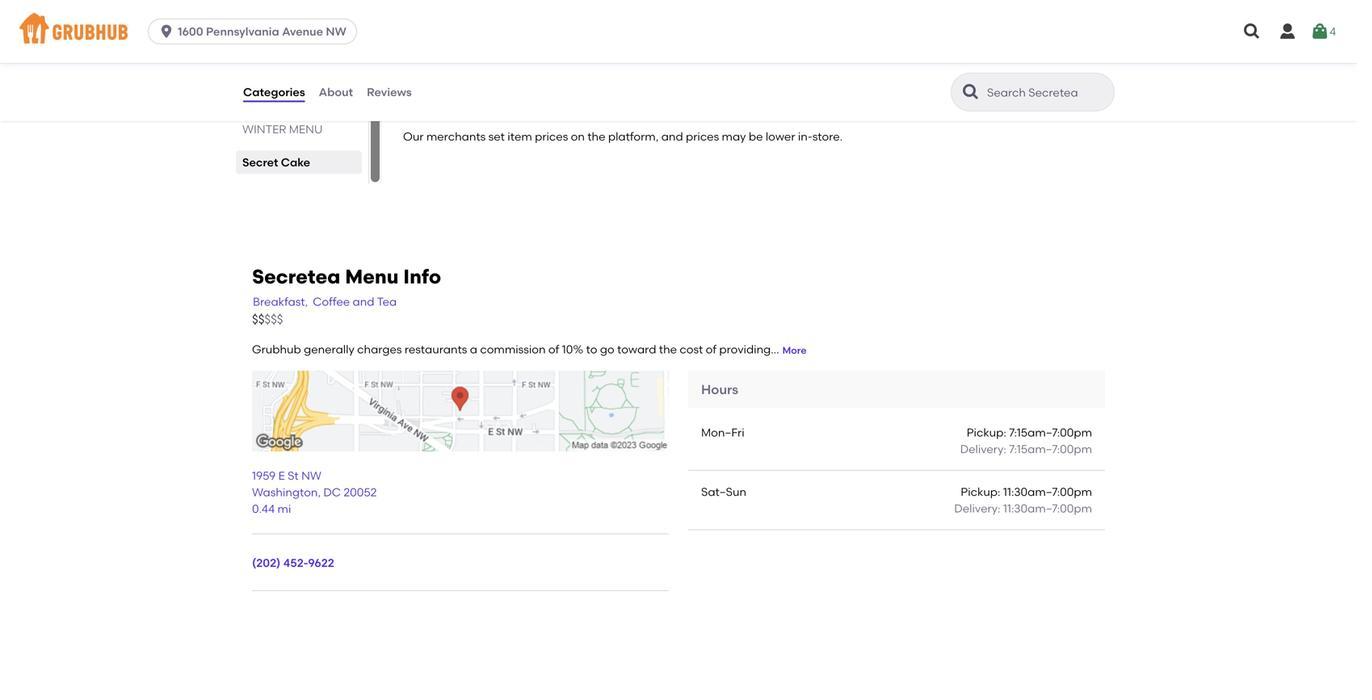 Task type: vqa. For each thing, say whether or not it's contained in the screenshot.
0.44
yes



Task type: locate. For each thing, give the bounding box(es) containing it.
0 horizontal spatial nw
[[301, 469, 322, 483]]

...
[[771, 343, 780, 356]]

0 vertical spatial pickup:
[[967, 426, 1007, 440]]

secret can cake
[[242, 89, 331, 103]]

secret for secret cake
[[242, 155, 278, 169]]

nw right avenue
[[326, 25, 347, 38]]

of
[[549, 343, 560, 356], [706, 343, 717, 356]]

menu
[[288, 56, 322, 70], [289, 122, 323, 136]]

1 vertical spatial secret
[[242, 155, 278, 169]]

prices left on
[[535, 130, 568, 144]]

0 vertical spatial the
[[588, 130, 606, 144]]

coffee and tea button
[[312, 293, 398, 311]]

a
[[470, 343, 478, 356]]

svg image
[[1243, 22, 1262, 41], [1311, 22, 1330, 41], [158, 23, 175, 40], [716, 66, 735, 86], [1078, 66, 1097, 86]]

1 of from the left
[[549, 343, 560, 356]]

the
[[588, 130, 606, 144], [659, 343, 677, 356]]

0 vertical spatial 7:15am–7:00pm
[[1010, 426, 1093, 440]]

1 secret from the top
[[242, 89, 278, 103]]

11:30am–7:00pm
[[1004, 485, 1093, 499], [1004, 502, 1093, 515]]

secret menu
[[242, 56, 322, 70]]

menu down avenue
[[288, 56, 322, 70]]

delivery:
[[961, 442, 1007, 456], [955, 502, 1001, 515]]

platform,
[[608, 130, 659, 144]]

grubhub
[[252, 343, 301, 356]]

reviews button
[[366, 63, 413, 121]]

menu
[[345, 265, 399, 288]]

mon–fri
[[701, 426, 745, 440]]

delivery: inside pickup: 11:30am–7:00pm delivery: 11:30am–7:00pm
[[955, 502, 1001, 515]]

breakfast,
[[253, 295, 308, 309]]

1 11:30am–7:00pm from the top
[[1004, 485, 1093, 499]]

pickup: up pickup: 11:30am–7:00pm delivery: 11:30am–7:00pm
[[967, 426, 1007, 440]]

secret left can
[[242, 89, 278, 103]]

2 of from the left
[[706, 343, 717, 356]]

1959 e st nw washington , dc 20052 0.44 mi
[[252, 469, 377, 516]]

1600 pennsylvania avenue nw
[[178, 25, 347, 38]]

2 11:30am–7:00pm from the top
[[1004, 502, 1093, 515]]

nw
[[326, 25, 347, 38], [301, 469, 322, 483]]

0 vertical spatial nw
[[326, 25, 347, 38]]

the left cost
[[659, 343, 677, 356]]

charges
[[357, 343, 402, 356]]

delivery: inside 'pickup: 7:15am–7:00pm delivery: 7:15am–7:00pm'
[[961, 442, 1007, 456]]

go
[[600, 343, 615, 356]]

secretea
[[252, 265, 341, 288]]

can
[[281, 89, 302, 103]]

svg image
[[1279, 22, 1298, 41]]

0 horizontal spatial the
[[588, 130, 606, 144]]

secret down winter
[[242, 155, 278, 169]]

nw up ,
[[301, 469, 322, 483]]

more
[[783, 345, 807, 356]]

menu up the cake
[[289, 122, 323, 136]]

2 secret from the top
[[242, 155, 278, 169]]

20052
[[344, 486, 377, 499]]

item
[[508, 130, 532, 144]]

$$
[[252, 312, 265, 327]]

secret cake
[[242, 155, 310, 169]]

menu for winter menu
[[289, 122, 323, 136]]

nw inside 1600 pennsylvania avenue nw button
[[326, 25, 347, 38]]

breakfast, button
[[252, 293, 309, 311]]

0 vertical spatial 11:30am–7:00pm
[[1004, 485, 1093, 499]]

9622
[[308, 556, 334, 570]]

1600 pennsylvania avenue nw button
[[148, 19, 364, 44]]

about button
[[318, 63, 354, 121]]

categories
[[243, 85, 305, 99]]

4 button
[[1311, 17, 1337, 46]]

0 horizontal spatial prices
[[535, 130, 568, 144]]

nw inside 1959 e st nw washington , dc 20052 0.44 mi
[[301, 469, 322, 483]]

1 vertical spatial menu
[[289, 122, 323, 136]]

1 horizontal spatial of
[[706, 343, 717, 356]]

0 vertical spatial secret
[[242, 89, 278, 103]]

cake
[[304, 89, 331, 103]]

prices left may
[[686, 130, 719, 144]]

pennsylvania
[[206, 25, 279, 38]]

pickup: inside 'pickup: 7:15am–7:00pm delivery: 7:15am–7:00pm'
[[967, 426, 1007, 440]]

1 vertical spatial 11:30am–7:00pm
[[1004, 502, 1093, 515]]

,
[[318, 486, 321, 499]]

svg image inside "4" button
[[1311, 22, 1330, 41]]

secret
[[242, 89, 278, 103], [242, 155, 278, 169]]

0 horizontal spatial of
[[549, 343, 560, 356]]

pickup: inside pickup: 11:30am–7:00pm delivery: 11:30am–7:00pm
[[961, 485, 1001, 499]]

avenue
[[282, 25, 323, 38]]

pickup: for 11:30am–7:00pm
[[961, 485, 1001, 499]]

(202)
[[252, 556, 281, 570]]

pickup: 7:15am–7:00pm delivery: 7:15am–7:00pm
[[961, 426, 1093, 456]]

and left tea
[[353, 295, 375, 309]]

delivery: for pickup: 7:15am–7:00pm delivery: 7:15am–7:00pm
[[961, 442, 1007, 456]]

0 vertical spatial delivery:
[[961, 442, 1007, 456]]

providing
[[720, 343, 771, 356]]

snack
[[242, 23, 282, 37]]

on
[[571, 130, 585, 144]]

bottle
[[296, 23, 339, 37]]

1 horizontal spatial and
[[662, 130, 683, 144]]

prices
[[535, 130, 568, 144], [686, 130, 719, 144]]

in-
[[798, 130, 813, 144]]

0 vertical spatial menu
[[288, 56, 322, 70]]

pickup:
[[967, 426, 1007, 440], [961, 485, 1001, 499]]

secret for secret can cake
[[242, 89, 278, 103]]

1 horizontal spatial nw
[[326, 25, 347, 38]]

of left 10%
[[549, 343, 560, 356]]

of right cost
[[706, 343, 717, 356]]

2 prices from the left
[[686, 130, 719, 144]]

1 vertical spatial delivery:
[[955, 502, 1001, 515]]

nw for avenue
[[326, 25, 347, 38]]

and
[[662, 130, 683, 144], [353, 295, 375, 309]]

st
[[288, 469, 299, 483]]

1 vertical spatial 7:15am–7:00pm
[[1010, 442, 1093, 456]]

1 vertical spatial and
[[353, 295, 375, 309]]

1 vertical spatial nw
[[301, 469, 322, 483]]

pickup: down 'pickup: 7:15am–7:00pm delivery: 7:15am–7:00pm'
[[961, 485, 1001, 499]]

dc
[[324, 486, 341, 499]]

1 horizontal spatial prices
[[686, 130, 719, 144]]

sat–sun
[[701, 485, 747, 499]]

pickup: 11:30am–7:00pm delivery: 11:30am–7:00pm
[[955, 485, 1093, 515]]

1 vertical spatial pickup:
[[961, 485, 1001, 499]]

1 horizontal spatial the
[[659, 343, 677, 356]]

7:15am–7:00pm
[[1010, 426, 1093, 440], [1010, 442, 1093, 456]]

the right on
[[588, 130, 606, 144]]

(202) 452-9622
[[252, 556, 334, 570]]

lower
[[766, 130, 796, 144]]

toward
[[617, 343, 657, 356]]

delivery: for pickup: 11:30am–7:00pm delivery: 11:30am–7:00pm
[[955, 502, 1001, 515]]

and right "platform,"
[[662, 130, 683, 144]]

about
[[319, 85, 353, 99]]



Task type: describe. For each thing, give the bounding box(es) containing it.
grubhub generally charges restaurants a commission of 10% to go toward the cost of providing ... more
[[252, 343, 807, 356]]

10%
[[562, 343, 584, 356]]

may
[[722, 130, 746, 144]]

452-
[[283, 556, 308, 570]]

reviews
[[367, 85, 412, 99]]

mi
[[278, 502, 291, 516]]

hours
[[701, 382, 739, 398]]

0 horizontal spatial and
[[353, 295, 375, 309]]

0.44
[[252, 502, 275, 516]]

cost
[[680, 343, 703, 356]]

1 prices from the left
[[535, 130, 568, 144]]

be
[[749, 130, 763, 144]]

our
[[403, 130, 424, 144]]

earl grey pudding image
[[626, 0, 747, 97]]

1959
[[252, 469, 276, 483]]

secretea menu info
[[252, 265, 441, 288]]

restaurants
[[405, 343, 467, 356]]

winter
[[242, 122, 286, 136]]

1600
[[178, 25, 203, 38]]

washington
[[252, 486, 318, 499]]

search icon image
[[962, 82, 981, 102]]

merchants
[[427, 130, 486, 144]]

1 7:15am–7:00pm from the top
[[1010, 426, 1093, 440]]

tea
[[377, 295, 397, 309]]

pickup: for 7:15am–7:00pm
[[967, 426, 1007, 440]]

winter menu
[[242, 122, 323, 136]]

commission
[[480, 343, 546, 356]]

2 7:15am–7:00pm from the top
[[1010, 442, 1093, 456]]

store.
[[813, 130, 843, 144]]

Search Secretea search field
[[986, 85, 1110, 100]]

cake
[[281, 155, 310, 169]]

menu for secret menu
[[288, 56, 322, 70]]

secret
[[242, 56, 286, 70]]

info
[[403, 265, 441, 288]]

1 vertical spatial the
[[659, 343, 677, 356]]

more button
[[783, 344, 807, 358]]

snack & bottle
[[242, 23, 339, 37]]

set
[[489, 130, 505, 144]]

to
[[586, 343, 598, 356]]

svg image inside 1600 pennsylvania avenue nw button
[[158, 23, 175, 40]]

nw for st
[[301, 469, 322, 483]]

$$$$$
[[252, 312, 283, 327]]

categories button
[[242, 63, 306, 121]]

(202) 452-9622 button
[[252, 555, 334, 571]]

our merchants set item prices on the platform, and prices may be lower in-store.
[[403, 130, 843, 144]]

0 vertical spatial and
[[662, 130, 683, 144]]

&
[[285, 23, 293, 37]]

4
[[1330, 25, 1337, 38]]

generally
[[304, 343, 355, 356]]

e
[[278, 469, 285, 483]]

brownie brittle image
[[988, 0, 1109, 97]]

main navigation navigation
[[0, 0, 1358, 63]]

breakfast, coffee and tea
[[253, 295, 397, 309]]

coffee
[[313, 295, 350, 309]]



